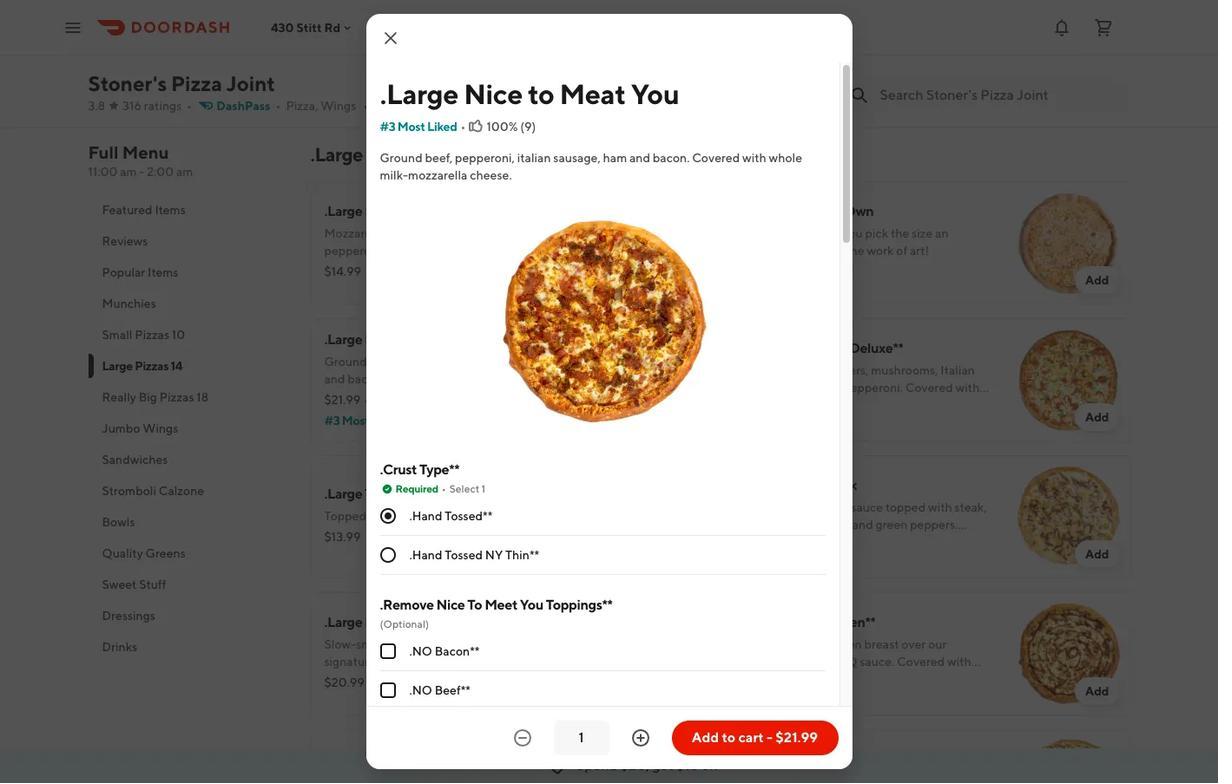 Task type: describe. For each thing, give the bounding box(es) containing it.
smoked for bbq
[[773, 638, 816, 652]]

quality greens button
[[88, 538, 290, 570]]

to for .large nice to meat you
[[528, 77, 554, 110]]

ground inside the .large nice to meat you ground beef, pepperoni, italian sausage, ham and bacon. covered with whole milk- mozzarella cheese.
[[324, 355, 367, 369]]

our for .large buffalo chicken**
[[512, 638, 530, 652]]

14
[[171, 359, 182, 373]]

you for .remove nice to meet you toppings** (optional)
[[520, 598, 543, 614]]

add for chicken**
[[1085, 685, 1109, 699]]

mushrooms, inside .large no brainer deluxe** onions, green peppers, mushrooms, italian sausage, ham, and pepperoni. covered with whole milk-mozzarella cheese.
[[871, 364, 938, 378]]

cheese. inside .large no brainer deluxe** onions, green peppers, mushrooms, italian sausage, ham, and pepperoni. covered with whole milk-mozzarella cheese.
[[867, 399, 909, 412]]

#3 inside .large nice to meat you 'dialog'
[[380, 120, 395, 134]]

featured
[[102, 203, 152, 217]]

0 items, open order cart image
[[1093, 17, 1114, 38]]

signature for bbq
[[741, 655, 793, 669]]

with inside the .large nice to meat you ground beef, pepperoni, italian sausage, ham and bacon. covered with whole milk- mozzarella cheese.
[[437, 372, 461, 386]]

100%
[[487, 120, 518, 134]]

thin**
[[505, 549, 539, 563]]

stoner's pizza joint
[[88, 71, 275, 96]]

.large taco
[[741, 752, 810, 768]]

1 horizontal spatial the
[[891, 227, 909, 240]]

.large buffalo chicken** image
[[590, 593, 713, 716]]

pepperoni**
[[365, 203, 439, 220]]

spend $20, get $15 off
[[577, 758, 719, 774]]

ham inside the .large nice to meat you ground beef, pepperoni, italian sausage, ham and bacon. covered with whole milk- mozzarella cheese.
[[547, 355, 571, 369]]

italian inside .large no brainer deluxe** onions, green peppers, mushrooms, italian sausage, ham, and pepperoni. covered with whole milk-mozzarella cheese.
[[941, 364, 975, 378]]

$21.99 inside button
[[775, 730, 818, 747]]

cheese. inside the .large nice to meat you ground beef, pepperoni, italian sausage, ham and bacon. covered with whole milk- mozzarella cheese.
[[386, 390, 428, 404]]

wings for pizza,
[[321, 99, 356, 113]]

0 vertical spatial stoner's
[[88, 71, 167, 96]]

type**
[[419, 462, 459, 479]]

with inside ground beef, pepperoni, italian sausage, ham and bacon. covered with whole milk-mozzarella cheese.
[[742, 151, 766, 165]]

(optional)
[[380, 618, 429, 631]]

cheese. inside .large buffalo chicken** slow-smoked chicken breast over our signature mild sauce. covered with whole milk-mozzarella cheese. served with a side of stoner's homemade ranch.
[[414, 673, 456, 687]]

to
[[467, 598, 482, 614]]

and inside .large no brainer deluxe** onions, green peppers, mushrooms, italian sausage, ham, and pepperoni. covered with whole milk-mozzarella cheese.
[[820, 381, 841, 395]]

.large traditional cheese** image
[[590, 456, 713, 579]]

small pizzas 10 button
[[88, 319, 290, 351]]

.small taco image
[[590, 0, 713, 107]]

sweet stuff
[[102, 578, 166, 592]]

whole-
[[818, 536, 856, 550]]

.large for .large buffalo chicken** slow-smoked chicken breast over our signature mild sauce. covered with whole milk-mozzarella cheese. served with a side of stoner's homemade ranch.
[[324, 615, 362, 631]]

covered inside ground beef, pepperoni, italian sausage, ham and bacon. covered with whole milk-mozzarella cheese.
[[692, 151, 740, 165]]

milk- for smoked
[[777, 673, 805, 687]]

large for pizzas
[[102, 359, 133, 373]]

really big pizzas 18 button
[[88, 382, 290, 413]]

stitt
[[296, 20, 322, 34]]

stromboli
[[102, 484, 156, 498]]

to for .large nice to meat you ground beef, pepperoni, italian sausage, ham and bacon. covered with whole milk- mozzarella cheese.
[[396, 332, 409, 348]]

$21.99 • #3 most liked
[[324, 393, 402, 428]]

sauce
[[851, 501, 883, 515]]

whole for you
[[464, 372, 497, 386]]

buffalo
[[365, 615, 410, 631]]

over for .large buffalo chicken**
[[485, 638, 509, 652]]

stoner's inside .large buffalo chicken** slow-smoked chicken breast over our signature mild sauce. covered with whole milk-mozzarella cheese. served with a side of stoner's homemade ranch.
[[324, 690, 369, 704]]

stromboli calzone
[[102, 484, 204, 498]]

add for your
[[1085, 273, 1109, 287]]

drinks
[[102, 641, 137, 655]]

sauce. inside .large buffalo chicken** slow-smoked chicken breast over our signature mild sauce. covered with whole milk-mozzarella cheese. served with a side of stoner's homemade ranch.
[[405, 655, 440, 669]]

meat for .large nice to meat you ground beef, pepperoni, italian sausage, ham and bacon. covered with whole milk- mozzarella cheese.
[[411, 332, 443, 348]]

100% (9)
[[487, 120, 536, 134]]

build
[[778, 203, 811, 220]]

10
[[172, 328, 185, 342]]

pepperoni
[[324, 244, 381, 258]]

size
[[912, 227, 933, 240]]

pizza
[[171, 71, 222, 96]]

covered inside .large buffalo chicken** slow-smoked chicken breast over our signature mild sauce. covered with whole milk-mozzarella cheese. served with a side of stoner's homemade ranch.
[[442, 655, 490, 669]]

$13.99
[[324, 530, 361, 544]]

you for .large nice to meat you
[[631, 77, 679, 110]]

.large nice to meat you ground beef, pepperoni, italian sausage, ham and bacon. covered with whole milk- mozzarella cheese.
[[324, 332, 571, 404]]

ground inside ground beef, pepperoni, italian sausage, ham and bacon. covered with whole milk-mozzarella cheese.
[[380, 151, 423, 165]]

rd
[[324, 20, 340, 34]]

.large for .large pepperoni** mozzarella cheese topped with sliced pepperoni $14.99
[[324, 203, 362, 220]]

sweet
[[795, 655, 828, 669]]

steak
[[822, 478, 857, 494]]

mild
[[378, 655, 402, 669]]

add button for steak
[[1075, 541, 1120, 569]]

over for .large bbq chicken**
[[901, 638, 926, 652]]

• select 1
[[442, 483, 486, 496]]

dressings button
[[88, 601, 290, 632]]

milk
[[856, 536, 879, 550]]

Item Search search field
[[880, 86, 1116, 105]]

really
[[102, 391, 136, 405]]

let's
[[741, 227, 767, 240]]

1 vertical spatial the
[[846, 244, 864, 258]]

add button for chicken**
[[1075, 678, 1120, 706]]

nice for .large nice to meat you
[[464, 77, 523, 110]]

.large bbq chicken** slow-smoked chicken breast over our signature sweet bbq sauce. covered with whole milk-mozzarella cheese.
[[741, 615, 971, 687]]

2 am from the left
[[176, 165, 193, 179]]

pepperoni, inside ground beef, pepperoni, italian sausage, ham and bacon. covered with whole milk-mozzarella cheese.
[[455, 151, 515, 165]]

mozzarella inside .large no brainer deluxe** onions, green peppers, mushrooms, italian sausage, ham, and pepperoni. covered with whole milk-mozzarella cheese.
[[805, 399, 865, 412]]

calzone
[[159, 484, 204, 498]]

ham inside ground beef, pepperoni, italian sausage, ham and bacon. covered with whole milk-mozzarella cheese.
[[603, 151, 627, 165]]

beef, inside ground beef, pepperoni, italian sausage, ham and bacon. covered with whole milk-mozzarella cheese.
[[425, 151, 453, 165]]

pizza,
[[286, 99, 318, 113]]

1 am from the left
[[120, 165, 137, 179]]

slow- for .large bbq chicken**
[[741, 638, 773, 652]]

3.8
[[88, 99, 105, 113]]

peppers.
[[910, 518, 958, 532]]

mozzarella inside .large buffalo chicken** slow-smoked chicken breast over our signature mild sauce. covered with whole milk-mozzarella cheese. served with a side of stoner's homemade ranch.
[[353, 673, 412, 687]]

covered inside .large italian steak stoners white garlic sauce topped with steak, onions, mushrooms, and green peppers. covered with whole-milk mozzarella cheese.
[[741, 536, 789, 550]]

toppings,
[[741, 244, 792, 258]]

garlic
[[818, 501, 849, 515]]

items for featured items
[[155, 203, 186, 217]]

most inside .large nice to meat you 'dialog'
[[398, 120, 425, 134]]

cheese. inside .large bbq chicken** slow-smoked chicken breast over our signature sweet bbq sauce. covered with whole milk-mozzarella cheese.
[[867, 673, 909, 687]]

italian inside the .large nice to meat you ground beef, pepperoni, italian sausage, ham and bacon. covered with whole milk- mozzarella cheese.
[[462, 355, 495, 369]]

.large pizzas 14"
[[310, 143, 448, 166]]

add for mozzarella
[[668, 273, 692, 287]]

full
[[88, 142, 119, 162]]

own
[[844, 203, 874, 220]]

large pizzas 14
[[102, 359, 182, 373]]

0 horizontal spatial get
[[652, 758, 673, 774]]

cart
[[738, 730, 764, 747]]

you for .large nice to meat you ground beef, pepperoni, italian sausage, ham and bacon. covered with whole milk- mozzarella cheese.
[[446, 332, 469, 348]]

most inside $21.99 • #3 most liked
[[342, 414, 370, 428]]

quality greens
[[102, 547, 186, 561]]

.large nice to meat you image
[[590, 319, 713, 442]]

.large nice to meat you
[[380, 77, 679, 110]]

pizzas left 18
[[160, 391, 194, 405]]

add for brainer
[[1085, 411, 1109, 425]]

whole inside ground beef, pepperoni, italian sausage, ham and bacon. covered with whole milk-mozzarella cheese.
[[769, 151, 802, 165]]

cheese. inside .large traditional cheese** topped with mozzarella cheese. $13.99
[[457, 510, 499, 524]]

.no for .no bacon**
[[409, 645, 432, 659]]

pizzas for large
[[135, 359, 169, 373]]

white
[[785, 501, 816, 515]]

.remove
[[380, 598, 434, 614]]

slow- for .large buffalo chicken**
[[324, 638, 356, 652]]

mozzarella inside .large traditional cheese** topped with mozzarella cheese. $13.99
[[395, 510, 455, 524]]

signature for buffalo
[[324, 655, 376, 669]]

whole for smoked
[[741, 673, 774, 687]]

mushrooms, inside .large italian steak stoners white garlic sauce topped with steak, onions, mushrooms, and green peppers. covered with whole-milk mozzarella cheese.
[[783, 518, 850, 532]]

.remove nice to meet you toppings** (optional)
[[380, 598, 612, 631]]

spend
[[577, 758, 617, 774]]

mozzarella
[[324, 227, 384, 240]]

smoked for buffalo
[[356, 638, 400, 652]]

sauce. inside .large bbq chicken** slow-smoked chicken breast over our signature sweet bbq sauce. covered with whole milk-mozzarella cheese.
[[860, 655, 895, 669]]

taco for .small taco
[[363, 5, 392, 22]]

nice for .remove nice to meet you toppings** (optional)
[[436, 598, 465, 614]]

- inside "full menu 11:00 am - 2:00 am"
[[139, 165, 144, 179]]

beef, inside the .large nice to meat you ground beef, pepperoni, italian sausage, ham and bacon. covered with whole milk- mozzarella cheese.
[[369, 355, 397, 369]]

popular items
[[102, 266, 178, 280]]

served
[[459, 673, 498, 687]]

• inside $21.99 • #3 most liked
[[364, 393, 369, 407]]

italian inside ground beef, pepperoni, italian sausage, ham and bacon. covered with whole milk-mozzarella cheese.
[[517, 151, 551, 165]]

with inside .large traditional cheese** topped with mozzarella cheese. $13.99
[[369, 510, 393, 524]]

ny
[[485, 549, 503, 563]]

(9)
[[520, 120, 536, 134]]

.Hand Tossed** radio
[[380, 509, 395, 525]]

.large pepperoni** image
[[590, 181, 713, 305]]

$20,
[[620, 758, 649, 774]]

joint
[[226, 71, 275, 96]]

.large for .large hawaiian**
[[324, 752, 362, 768]]

whole for onions,
[[741, 399, 774, 412]]

tossed
[[445, 549, 483, 563]]

liked inside .large nice to meat you 'dialog'
[[427, 120, 457, 134]]

.large for .large nice to meat you ground beef, pepperoni, italian sausage, ham and bacon. covered with whole milk- mozzarella cheese.
[[324, 332, 362, 348]]

toppings**
[[546, 598, 612, 614]]

jumbo
[[102, 422, 140, 436]]

make
[[813, 244, 843, 258]]

green inside .large no brainer deluxe** onions, green peppers, mushrooms, italian sausage, ham, and pepperoni. covered with whole milk-mozzarella cheese.
[[786, 364, 818, 378]]

deluxe**
[[850, 340, 903, 357]]

add to cart - $21.99
[[692, 730, 818, 747]]

.large buffalo chicken** slow-smoked chicken breast over our signature mild sauce. covered with whole milk-mozzarella cheese. served with a side of stoner's homemade ranch.
[[324, 615, 572, 704]]

.large for .large italian steak stoners white garlic sauce topped with steak, onions, mushrooms, and green peppers. covered with whole-milk mozzarella cheese.
[[741, 478, 779, 494]]

pizzas for .large
[[366, 143, 419, 166]]

you inside large build your own let's get creative! you pick the size an toppings, we make the work of art!
[[842, 227, 863, 240]]

traditional
[[365, 486, 430, 503]]



Task type: locate. For each thing, give the bounding box(es) containing it.
and up $21.99 • #3 most liked
[[324, 372, 345, 386]]

2 over from the left
[[901, 638, 926, 652]]

1 horizontal spatial of
[[896, 244, 907, 258]]

whole inside the .large nice to meat you ground beef, pepperoni, italian sausage, ham and bacon. covered with whole milk- mozzarella cheese.
[[464, 372, 497, 386]]

1 vertical spatial .no
[[409, 684, 432, 698]]

0 vertical spatial sausage,
[[553, 151, 601, 165]]

get up toppings,
[[770, 227, 788, 240]]

0 vertical spatial nice
[[464, 77, 523, 110]]

smoked up sweet
[[773, 638, 816, 652]]

topped inside .large italian steak stoners white garlic sauce topped with steak, onions, mushrooms, and green peppers. covered with whole-milk mozzarella cheese.
[[885, 501, 926, 515]]

large down small
[[102, 359, 133, 373]]

1 slow- from the left
[[324, 638, 356, 652]]

mushrooms, down white
[[783, 518, 850, 532]]

add button for brainer
[[1075, 404, 1120, 431]]

2 chicken from the left
[[819, 638, 862, 652]]

sausage, inside .large no brainer deluxe** onions, green peppers, mushrooms, italian sausage, ham, and pepperoni. covered with whole milk-mozzarella cheese.
[[741, 381, 788, 395]]

.small
[[324, 5, 361, 22]]

you inside the .large nice to meat you ground beef, pepperoni, italian sausage, ham and bacon. covered with whole milk- mozzarella cheese.
[[446, 332, 469, 348]]

chicken** up .no bacon**
[[412, 615, 473, 631]]

cheese. inside ground beef, pepperoni, italian sausage, ham and bacon. covered with whole milk-mozzarella cheese.
[[470, 168, 512, 182]]

1 smoked from the left
[[356, 638, 400, 652]]

breast for .large buffalo chicken**
[[448, 638, 482, 652]]

mushrooms,
[[871, 364, 938, 378], [783, 518, 850, 532]]

1 horizontal spatial ground
[[380, 151, 423, 165]]

with inside .large no brainer deluxe** onions, green peppers, mushrooms, italian sausage, ham, and pepperoni. covered with whole milk-mozzarella cheese.
[[956, 381, 980, 395]]

the left "size"
[[891, 227, 909, 240]]

creative!
[[791, 227, 839, 240]]

cheese**
[[433, 486, 489, 503]]

#3 inside $21.99 • #3 most liked
[[324, 414, 340, 428]]

add button for mozzarella
[[658, 267, 703, 294]]

onions,
[[741, 518, 780, 532]]

no
[[782, 340, 800, 357]]

2 .no from the top
[[409, 684, 432, 698]]

0 horizontal spatial bbq
[[782, 615, 812, 631]]

0 horizontal spatial large
[[102, 359, 133, 373]]

1 vertical spatial $21.99
[[775, 730, 818, 747]]

0 vertical spatial bbq
[[782, 615, 812, 631]]

get inside large build your own let's get creative! you pick the size an toppings, we make the work of art!
[[770, 227, 788, 240]]

most up traditional
[[342, 414, 370, 428]]

topped up peppers.
[[885, 501, 926, 515]]

mozzarella inside .large bbq chicken** slow-smoked chicken breast over our signature sweet bbq sauce. covered with whole milk-mozzarella cheese.
[[805, 673, 865, 687]]

green up ham,
[[786, 364, 818, 378]]

1 horizontal spatial breast
[[864, 638, 899, 652]]

0 vertical spatial beef,
[[425, 151, 453, 165]]

1 horizontal spatial green
[[876, 518, 908, 532]]

mozzarella down required
[[395, 510, 455, 524]]

2 .hand from the top
[[409, 549, 442, 563]]

green up milk
[[876, 518, 908, 532]]

get left $15
[[652, 758, 673, 774]]

1 horizontal spatial large
[[741, 203, 776, 220]]

0 vertical spatial liked
[[427, 120, 457, 134]]

ground
[[380, 151, 423, 165], [324, 355, 367, 369]]

stoner's up 316
[[88, 71, 167, 96]]

.large inside .large no brainer deluxe** onions, green peppers, mushrooms, italian sausage, ham, and pepperoni. covered with whole milk-mozzarella cheese.
[[741, 340, 779, 357]]

1 horizontal spatial taco
[[782, 752, 810, 768]]

1 horizontal spatial ham
[[603, 151, 627, 165]]

- left 2:00
[[139, 165, 144, 179]]

dashpass
[[216, 99, 270, 113]]

.no bacon**
[[409, 645, 480, 659]]

1 horizontal spatial chicken**
[[814, 615, 875, 631]]

0 horizontal spatial -
[[139, 165, 144, 179]]

with inside .large bbq chicken** slow-smoked chicken breast over our signature sweet bbq sauce. covered with whole milk-mozzarella cheese.
[[947, 655, 971, 669]]

sausage, for you
[[498, 355, 545, 369]]

ground up $21.99 • #3 most liked
[[324, 355, 367, 369]]

required
[[395, 483, 438, 496]]

signature left sweet
[[741, 655, 793, 669]]

1 horizontal spatial italian
[[941, 364, 975, 378]]

1 vertical spatial topped
[[885, 501, 926, 515]]

mozzarella down sweet
[[805, 673, 865, 687]]

whole inside .large buffalo chicken** slow-smoked chicken breast over our signature mild sauce. covered with whole milk-mozzarella cheese. served with a side of stoner's homemade ranch.
[[519, 655, 552, 669]]

sweet stuff button
[[88, 570, 290, 601]]

.large no brainer deluxe** image
[[1007, 319, 1130, 442]]

sauce. right sweet
[[860, 655, 895, 669]]

breast inside .large buffalo chicken** slow-smoked chicken breast over our signature mild sauce. covered with whole milk-mozzarella cheese. served with a side of stoner's homemade ranch.
[[448, 638, 482, 652]]

mozzarella down peppers.
[[882, 536, 941, 550]]

meat inside 'dialog'
[[559, 77, 626, 110]]

.large taco image
[[1007, 730, 1130, 784]]

mushrooms, down deluxe**
[[871, 364, 938, 378]]

1 vertical spatial beef,
[[369, 355, 397, 369]]

cheese
[[387, 227, 426, 240]]

covered inside .large no brainer deluxe** onions, green peppers, mushrooms, italian sausage, ham, and pepperoni. covered with whole milk-mozzarella cheese.
[[905, 381, 953, 395]]

$15
[[676, 758, 698, 774]]

sauce.
[[405, 655, 440, 669], [860, 655, 895, 669]]

peppers,
[[821, 364, 869, 378]]

pizzas down #3 most liked
[[366, 143, 419, 166]]

our for .large bbq chicken**
[[928, 638, 947, 652]]

covered inside .large bbq chicken** slow-smoked chicken breast over our signature sweet bbq sauce. covered with whole milk-mozzarella cheese.
[[897, 655, 945, 669]]

pick
[[865, 227, 888, 240]]

cheese. inside .large italian steak stoners white garlic sauce topped with steak, onions, mushrooms, and green peppers. covered with whole-milk mozzarella cheese.
[[944, 536, 986, 550]]

taco down add to cart - $21.99
[[782, 752, 810, 768]]

0 vertical spatial items
[[155, 203, 186, 217]]

1 horizontal spatial meat
[[559, 77, 626, 110]]

add for steak
[[1085, 548, 1109, 562]]

2 our from the left
[[928, 638, 947, 652]]

chicken for bbq
[[819, 638, 862, 652]]

featured items button
[[88, 194, 290, 226]]

0 horizontal spatial sauce.
[[405, 655, 440, 669]]

.hand tossed**
[[409, 510, 492, 524]]

1 horizontal spatial mushrooms,
[[871, 364, 938, 378]]

1 horizontal spatial sauce.
[[860, 655, 895, 669]]

and inside the .large nice to meat you ground beef, pepperoni, italian sausage, ham and bacon. covered with whole milk- mozzarella cheese.
[[324, 372, 345, 386]]

- right cart
[[767, 730, 773, 747]]

.large for .large nice to meat you
[[380, 77, 458, 110]]

.large inside .large bbq chicken** slow-smoked chicken breast over our signature sweet bbq sauce. covered with whole milk-mozzarella cheese.
[[741, 615, 779, 631]]

topped
[[324, 510, 366, 524]]

0 horizontal spatial our
[[512, 638, 530, 652]]

sauce. right mild
[[405, 655, 440, 669]]

liked up .crust
[[372, 414, 402, 428]]

0 horizontal spatial italian
[[462, 355, 495, 369]]

.hand left tossed
[[409, 549, 442, 563]]

chicken for buffalo
[[402, 638, 445, 652]]

nice up $21.99 • #3 most liked
[[365, 332, 393, 348]]

large up "let's"
[[741, 203, 776, 220]]

our inside .large bbq chicken** slow-smoked chicken breast over our signature sweet bbq sauce. covered with whole milk-mozzarella cheese.
[[928, 638, 947, 652]]

meat for .large nice to meat you
[[559, 77, 626, 110]]

.small taco
[[324, 5, 392, 22]]

.large inside .large pepperoni** mozzarella cheese topped with sliced pepperoni $14.99
[[324, 203, 362, 220]]

316 ratings •
[[123, 99, 192, 113]]

.large pepperoni** mozzarella cheese topped with sliced pepperoni $14.99
[[324, 203, 530, 279]]

and up .large pepperoni** image
[[629, 151, 650, 165]]

$20.99
[[324, 676, 365, 690]]

large build your own image
[[1007, 181, 1130, 305]]

over
[[485, 638, 509, 652], [901, 638, 926, 652]]

topped right the cheese
[[428, 227, 469, 240]]

0 horizontal spatial of
[[560, 673, 572, 687]]

milk- inside .large buffalo chicken** slow-smoked chicken breast over our signature mild sauce. covered with whole milk-mozzarella cheese. served with a side of stoner's homemade ranch.
[[324, 673, 353, 687]]

smoked up mild
[[356, 638, 400, 652]]

0 horizontal spatial signature
[[324, 655, 376, 669]]

1 horizontal spatial slow-
[[741, 638, 773, 652]]

and inside .large italian steak stoners white garlic sauce topped with steak, onions, mushrooms, and green peppers. covered with whole-milk mozzarella cheese.
[[852, 518, 873, 532]]

2 slow- from the left
[[741, 638, 773, 652]]

2 vertical spatial sausage,
[[741, 381, 788, 395]]

breast
[[448, 638, 482, 652], [864, 638, 899, 652]]

open menu image
[[63, 17, 83, 38]]

add button for your
[[1075, 267, 1120, 294]]

liked inside $21.99 • #3 most liked
[[372, 414, 402, 428]]

slow- inside .large buffalo chicken** slow-smoked chicken breast over our signature mild sauce. covered with whole milk-mozzarella cheese. served with a side of stoner's homemade ranch.
[[324, 638, 356, 652]]

bbq up sweet
[[782, 615, 812, 631]]

.large for .large pizzas 14"
[[310, 143, 363, 166]]

.remove nice to meet you toppings** group
[[380, 597, 825, 784]]

14"
[[423, 143, 448, 166]]

to inside add to cart - $21.99 button
[[722, 730, 736, 747]]

items right the "popular"
[[148, 266, 178, 280]]

1 vertical spatial -
[[767, 730, 773, 747]]

close .large nice to meat you image
[[380, 28, 401, 49]]

milk-
[[380, 168, 408, 182], [500, 372, 528, 386], [777, 399, 805, 412], [324, 673, 353, 687], [777, 673, 805, 687]]

.hand for .hand tossed**
[[409, 510, 442, 524]]

.large inside the .large nice to meat you ground beef, pepperoni, italian sausage, ham and bacon. covered with whole milk- mozzarella cheese.
[[324, 332, 362, 348]]

breast inside .large bbq chicken** slow-smoked chicken breast over our signature sweet bbq sauce. covered with whole milk-mozzarella cheese.
[[864, 638, 899, 652]]

Current quantity is 1 number field
[[564, 729, 599, 748]]

small pizzas 10
[[102, 328, 185, 342]]

nice inside the .large nice to meat you ground beef, pepperoni, italian sausage, ham and bacon. covered with whole milk- mozzarella cheese.
[[365, 332, 393, 348]]

with inside .large pepperoni** mozzarella cheese topped with sliced pepperoni $14.99
[[471, 227, 495, 240]]

mozzarella inside the .large nice to meat you ground beef, pepperoni, italian sausage, ham and bacon. covered with whole milk- mozzarella cheese.
[[324, 390, 384, 404]]

1 over from the left
[[485, 638, 509, 652]]

0 horizontal spatial am
[[120, 165, 137, 179]]

sweet
[[102, 578, 137, 592]]

2 horizontal spatial sausage,
[[741, 381, 788, 395]]

0 vertical spatial taco
[[363, 5, 392, 22]]

316
[[123, 99, 142, 113]]

to up $21.99 • #3 most liked
[[396, 332, 409, 348]]

0 vertical spatial get
[[770, 227, 788, 240]]

.large inside .large buffalo chicken** slow-smoked chicken breast over our signature mild sauce. covered with whole milk-mozzarella cheese. served with a side of stoner's homemade ranch.
[[324, 615, 362, 631]]

0 horizontal spatial breast
[[448, 638, 482, 652]]

over inside .large bbq chicken** slow-smoked chicken breast over our signature sweet bbq sauce. covered with whole milk-mozzarella cheese.
[[901, 638, 926, 652]]

signature up the $20.99 at the bottom of page
[[324, 655, 376, 669]]

.large hawaiian** image
[[590, 730, 713, 784]]

.large nice to meat you dialog
[[366, 14, 852, 784]]

mozzarella down ham,
[[805, 399, 865, 412]]

.large hawaiian**
[[324, 752, 432, 768]]

liked up "14""
[[427, 120, 457, 134]]

1 horizontal spatial stoner's
[[324, 690, 369, 704]]

430 stitt rd
[[271, 20, 340, 34]]

bacon. inside ground beef, pepperoni, italian sausage, ham and bacon. covered with whole milk-mozzarella cheese.
[[653, 151, 690, 165]]

sausage, inside ground beef, pepperoni, italian sausage, ham and bacon. covered with whole milk-mozzarella cheese.
[[553, 151, 601, 165]]

1 horizontal spatial signature
[[741, 655, 793, 669]]

nice inside .remove nice to meet you toppings** (optional)
[[436, 598, 465, 614]]

1 breast from the left
[[448, 638, 482, 652]]

bowls
[[102, 516, 135, 530]]

- inside button
[[767, 730, 773, 747]]

1 our from the left
[[512, 638, 530, 652]]

bbq right sweet
[[830, 655, 857, 669]]

pepperoni, up $21.99 • #3 most liked
[[399, 355, 459, 369]]

meet
[[485, 598, 517, 614]]

milk- inside the .large nice to meat you ground beef, pepperoni, italian sausage, ham and bacon. covered with whole milk- mozzarella cheese.
[[500, 372, 528, 386]]

0 horizontal spatial $21.99
[[324, 393, 361, 407]]

.NO Bacon** checkbox
[[380, 644, 395, 660]]

1 vertical spatial to
[[396, 332, 409, 348]]

really big pizzas 18
[[102, 391, 208, 405]]

milk- inside .large bbq chicken** slow-smoked chicken breast over our signature sweet bbq sauce. covered with whole milk-mozzarella cheese.
[[777, 673, 805, 687]]

taco for .large taco
[[782, 752, 810, 768]]

smoked inside .large bbq chicken** slow-smoked chicken breast over our signature sweet bbq sauce. covered with whole milk-mozzarella cheese.
[[773, 638, 816, 652]]

1 vertical spatial taco
[[782, 752, 810, 768]]

0 horizontal spatial chicken
[[402, 638, 445, 652]]

1 vertical spatial ham
[[547, 355, 571, 369]]

0 vertical spatial large
[[741, 203, 776, 220]]

2 breast from the left
[[864, 638, 899, 652]]

and inside ground beef, pepperoni, italian sausage, ham and bacon. covered with whole milk-mozzarella cheese.
[[629, 151, 650, 165]]

.no beef**
[[409, 684, 470, 698]]

2 sauce. from the left
[[860, 655, 895, 669]]

1 vertical spatial pepperoni,
[[399, 355, 459, 369]]

$21.99 inside $21.99 • #3 most liked
[[324, 393, 361, 407]]

chicken** inside .large bbq chicken** slow-smoked chicken breast over our signature sweet bbq sauce. covered with whole milk-mozzarella cheese.
[[814, 615, 875, 631]]

1 horizontal spatial our
[[928, 638, 947, 652]]

chicken** up sweet
[[814, 615, 875, 631]]

chicken up sweet
[[819, 638, 862, 652]]

milk- inside ground beef, pepperoni, italian sausage, ham and bacon. covered with whole milk-mozzarella cheese.
[[380, 168, 408, 182]]

onions,
[[741, 364, 784, 378]]

0 horizontal spatial liked
[[372, 414, 402, 428]]

notification bell image
[[1051, 17, 1072, 38]]

0 vertical spatial most
[[398, 120, 425, 134]]

1 horizontal spatial over
[[901, 638, 926, 652]]

ground beef, pepperoni, italian sausage, ham and bacon. covered with whole milk-mozzarella cheese.
[[380, 151, 802, 182]]

pizzas for small
[[135, 328, 169, 342]]

beef**
[[435, 684, 470, 698]]

mozzarella inside ground beef, pepperoni, italian sausage, ham and bacon. covered with whole milk-mozzarella cheese.
[[408, 168, 467, 182]]

of left art! on the top of the page
[[896, 244, 907, 258]]

sliced
[[498, 227, 530, 240]]

0 horizontal spatial to
[[396, 332, 409, 348]]

sausage, inside the .large nice to meat you ground beef, pepperoni, italian sausage, ham and bacon. covered with whole milk- mozzarella cheese.
[[498, 355, 545, 369]]

items up reviews button
[[155, 203, 186, 217]]

covered inside the .large nice to meat you ground beef, pepperoni, italian sausage, ham and bacon. covered with whole milk- mozzarella cheese.
[[387, 372, 435, 386]]

taco up close .large nice to meat you icon
[[363, 5, 392, 22]]

nice for .large nice to meat you ground beef, pepperoni, italian sausage, ham and bacon. covered with whole milk- mozzarella cheese.
[[365, 332, 393, 348]]

add inside button
[[692, 730, 719, 747]]

1 horizontal spatial smoked
[[773, 638, 816, 652]]

pizzas left 14 at the left top
[[135, 359, 169, 373]]

jumbo wings button
[[88, 413, 290, 445]]

2 smoked from the left
[[773, 638, 816, 652]]

stromboli calzone button
[[88, 476, 290, 507]]

0 horizontal spatial smoked
[[356, 638, 400, 652]]

to up (9)
[[528, 77, 554, 110]]

of
[[896, 244, 907, 258], [560, 673, 572, 687]]

18
[[197, 391, 208, 405]]

you inside .remove nice to meet you toppings** (optional)
[[520, 598, 543, 614]]

covered
[[692, 151, 740, 165], [387, 372, 435, 386], [905, 381, 953, 395], [741, 536, 789, 550], [442, 655, 490, 669], [897, 655, 945, 669]]

.large no brainer deluxe** onions, green peppers, mushrooms, italian sausage, ham, and pepperoni. covered with whole milk-mozzarella cheese.
[[741, 340, 980, 412]]

0 vertical spatial to
[[528, 77, 554, 110]]

bowls button
[[88, 507, 290, 538]]

and down peppers,
[[820, 381, 841, 395]]

stuff
[[139, 578, 166, 592]]

the left work
[[846, 244, 864, 258]]

1 signature from the left
[[324, 655, 376, 669]]

$14.99
[[324, 265, 361, 279]]

.crust type**
[[380, 462, 459, 479]]

.no
[[409, 645, 432, 659], [409, 684, 432, 698]]

pizzas
[[366, 143, 419, 166], [135, 328, 169, 342], [135, 359, 169, 373], [160, 391, 194, 405]]

nice
[[464, 77, 523, 110], [365, 332, 393, 348], [436, 598, 465, 614]]

chicken inside .large bbq chicken** slow-smoked chicken breast over our signature sweet bbq sauce. covered with whole milk-mozzarella cheese.
[[819, 638, 862, 652]]

1 horizontal spatial topped
[[885, 501, 926, 515]]

nice up 100%
[[464, 77, 523, 110]]

smoked inside .large buffalo chicken** slow-smoked chicken breast over our signature mild sauce. covered with whole milk-mozzarella cheese. served with a side of stoner's homemade ranch.
[[356, 638, 400, 652]]

stoners
[[741, 501, 783, 515]]

tossed**
[[445, 510, 492, 524]]

1 vertical spatial sausage,
[[498, 355, 545, 369]]

.large bbq chicken** image
[[1007, 593, 1130, 716]]

1 vertical spatial meat
[[411, 332, 443, 348]]

.large for .large taco
[[741, 752, 779, 768]]

1 vertical spatial mushrooms,
[[783, 518, 850, 532]]

ground down #3 most liked
[[380, 151, 423, 165]]

signature inside .large bbq chicken** slow-smoked chicken breast over our signature sweet bbq sauce. covered with whole milk-mozzarella cheese.
[[741, 655, 793, 669]]

1 vertical spatial bbq
[[830, 655, 857, 669]]

1 horizontal spatial get
[[770, 227, 788, 240]]

chicken inside .large buffalo chicken** slow-smoked chicken breast over our signature mild sauce. covered with whole milk-mozzarella cheese. served with a side of stoner's homemade ranch.
[[402, 638, 445, 652]]

of inside .large buffalo chicken** slow-smoked chicken breast over our signature mild sauce. covered with whole milk-mozzarella cheese. served with a side of stoner's homemade ranch.
[[560, 673, 572, 687]]

0 horizontal spatial italian
[[782, 478, 820, 494]]

430
[[271, 20, 294, 34]]

1 vertical spatial #3
[[324, 414, 340, 428]]

whole inside .large bbq chicken** slow-smoked chicken breast over our signature sweet bbq sauce. covered with whole milk-mozzarella cheese.
[[741, 673, 774, 687]]

milk- for you
[[500, 372, 528, 386]]

pepperoni, inside the .large nice to meat you ground beef, pepperoni, italian sausage, ham and bacon. covered with whole milk- mozzarella cheese.
[[399, 355, 459, 369]]

large build your own let's get creative! you pick the size an toppings, we make the work of art!
[[741, 203, 949, 258]]

0 vertical spatial bacon.
[[653, 151, 690, 165]]

chicken down (optional)
[[402, 638, 445, 652]]

large for build
[[741, 203, 776, 220]]

.Hand Tossed NY Thin** radio
[[380, 548, 395, 564]]

.hand down required
[[409, 510, 442, 524]]

chicken** for .large bbq chicken**
[[814, 615, 875, 631]]

over inside .large buffalo chicken** slow-smoked chicken breast over our signature mild sauce. covered with whole milk-mozzarella cheese. served with a side of stoner's homemade ranch.
[[485, 638, 509, 652]]

0 vertical spatial .no
[[409, 645, 432, 659]]

0 horizontal spatial #3
[[324, 414, 340, 428]]

1 horizontal spatial beef,
[[425, 151, 453, 165]]

of inside large build your own let's get creative! you pick the size an toppings, we make the work of art!
[[896, 244, 907, 258]]

am right 2:00
[[176, 165, 193, 179]]

whole inside .large no brainer deluxe** onions, green peppers, mushrooms, italian sausage, ham, and pepperoni. covered with whole milk-mozzarella cheese.
[[741, 399, 774, 412]]

1 .hand from the top
[[409, 510, 442, 524]]

milk- for onions,
[[777, 399, 805, 412]]

chicken** for .large buffalo chicken**
[[412, 615, 473, 631]]

.hand for .hand tossed ny thin**
[[409, 549, 442, 563]]

.large inside .large traditional cheese** topped with mozzarella cheese. $13.99
[[324, 486, 362, 503]]

menu
[[122, 142, 169, 162]]

0 vertical spatial ham
[[603, 151, 627, 165]]

bacon. inside the .large nice to meat you ground beef, pepperoni, italian sausage, ham and bacon. covered with whole milk- mozzarella cheese.
[[348, 372, 385, 386]]

1 .no from the top
[[409, 645, 432, 659]]

sandwiches button
[[88, 445, 290, 476]]

munchies
[[102, 297, 156, 311]]

0 horizontal spatial ground
[[324, 355, 367, 369]]

1 chicken** from the left
[[412, 615, 473, 631]]

slow-
[[324, 638, 356, 652], [741, 638, 773, 652]]

milk- inside .large no brainer deluxe** onions, green peppers, mushrooms, italian sausage, ham, and pepperoni. covered with whole milk-mozzarella cheese.
[[777, 399, 805, 412]]

sausage, for onions,
[[741, 381, 788, 395]]

full menu 11:00 am - 2:00 am
[[88, 142, 193, 179]]

wings down $16.99 at the left top
[[321, 99, 356, 113]]

1 horizontal spatial am
[[176, 165, 193, 179]]

.large for .large bbq chicken** slow-smoked chicken breast over our signature sweet bbq sauce. covered with whole milk-mozzarella cheese.
[[741, 615, 779, 631]]

meat inside the .large nice to meat you ground beef, pepperoni, italian sausage, ham and bacon. covered with whole milk- mozzarella cheese.
[[411, 332, 443, 348]]

your
[[813, 203, 842, 220]]

reviews
[[102, 234, 148, 248]]

steak,
[[955, 501, 987, 515]]

1 sauce. from the left
[[405, 655, 440, 669]]

our inside .large buffalo chicken** slow-smoked chicken breast over our signature mild sauce. covered with whole milk-mozzarella cheese. served with a side of stoner's homemade ranch.
[[512, 638, 530, 652]]

.no left beef**
[[409, 684, 432, 698]]

you
[[631, 77, 679, 110], [842, 227, 863, 240], [446, 332, 469, 348], [520, 598, 543, 614]]

green inside .large italian steak stoners white garlic sauce topped with steak, onions, mushrooms, and green peppers. covered with whole-milk mozzarella cheese.
[[876, 518, 908, 532]]

bacon**
[[435, 645, 480, 659]]

beef,
[[425, 151, 453, 165], [369, 355, 397, 369]]

stoner's left .no beef** checkbox
[[324, 690, 369, 704]]

.NO Beef** checkbox
[[380, 683, 395, 699]]

.large for .large no brainer deluxe** onions, green peppers, mushrooms, italian sausage, ham, and pepperoni. covered with whole milk-mozzarella cheese.
[[741, 340, 779, 357]]

.large
[[380, 77, 458, 110], [310, 143, 363, 166], [324, 203, 362, 220], [324, 332, 362, 348], [741, 340, 779, 357], [741, 478, 779, 494], [324, 486, 362, 503], [324, 615, 362, 631], [741, 615, 779, 631], [324, 752, 362, 768], [741, 752, 779, 768]]

am
[[120, 165, 137, 179], [176, 165, 193, 179]]

0 horizontal spatial most
[[342, 414, 370, 428]]

mozzarella down "14""
[[408, 168, 467, 182]]

chicken**
[[412, 615, 473, 631], [814, 615, 875, 631]]

.large italian steak image
[[1007, 456, 1130, 579]]

0 vertical spatial green
[[786, 364, 818, 378]]

-
[[139, 165, 144, 179], [767, 730, 773, 747]]

wings for jumbo
[[143, 422, 178, 436]]

topped inside .large pepperoni** mozzarella cheese topped with sliced pepperoni $14.99
[[428, 227, 469, 240]]

1 vertical spatial liked
[[372, 414, 402, 428]]

0 vertical spatial the
[[891, 227, 909, 240]]

0 horizontal spatial the
[[846, 244, 864, 258]]

1 horizontal spatial chicken
[[819, 638, 862, 652]]

most down mi
[[398, 120, 425, 134]]

beef, down #3 most liked
[[425, 151, 453, 165]]

1 horizontal spatial sausage,
[[553, 151, 601, 165]]

wings down really big pizzas 18
[[143, 422, 178, 436]]

items for popular items
[[148, 266, 178, 280]]

1 horizontal spatial bacon.
[[653, 151, 690, 165]]

slow- inside .large bbq chicken** slow-smoked chicken breast over our signature sweet bbq sauce. covered with whole milk-mozzarella cheese.
[[741, 638, 773, 652]]

large inside large build your own let's get creative! you pick the size an toppings, we make the work of art!
[[741, 203, 776, 220]]

0 vertical spatial pepperoni,
[[455, 151, 515, 165]]

chicken** inside .large buffalo chicken** slow-smoked chicken breast over our signature mild sauce. covered with whole milk-mozzarella cheese. served with a side of stoner's homemade ranch.
[[412, 615, 473, 631]]

mozzarella inside .large italian steak stoners white garlic sauce topped with steak, onions, mushrooms, and green peppers. covered with whole-milk mozzarella cheese.
[[882, 536, 941, 550]]

11:00
[[88, 165, 118, 179]]

mozzarella up .crust
[[324, 390, 384, 404]]

0 horizontal spatial green
[[786, 364, 818, 378]]

2 signature from the left
[[741, 655, 793, 669]]

0 horizontal spatial mushrooms,
[[783, 518, 850, 532]]

beef, up $21.99 • #3 most liked
[[369, 355, 397, 369]]

signature inside .large buffalo chicken** slow-smoked chicken breast over our signature mild sauce. covered with whole milk-mozzarella cheese. served with a side of stoner's homemade ranch.
[[324, 655, 376, 669]]

to left cart
[[722, 730, 736, 747]]

mozzarella down mild
[[353, 673, 412, 687]]

1 vertical spatial nice
[[365, 332, 393, 348]]

.no down (optional)
[[409, 645, 432, 659]]

and down sauce
[[852, 518, 873, 532]]

add to cart - $21.99 button
[[672, 721, 838, 756]]

items inside button
[[155, 203, 186, 217]]

0 horizontal spatial beef,
[[369, 355, 397, 369]]

nice left the "to"
[[436, 598, 465, 614]]

0 horizontal spatial taco
[[363, 5, 392, 22]]

1 chicken from the left
[[402, 638, 445, 652]]

.large for .large traditional cheese** topped with mozzarella cheese. $13.99
[[324, 486, 362, 503]]

0 horizontal spatial stoner's
[[88, 71, 167, 96]]

.hand tossed ny thin**
[[409, 549, 539, 563]]

1 horizontal spatial italian
[[517, 151, 551, 165]]

1 vertical spatial italian
[[462, 355, 495, 369]]

pepperoni, down 100%
[[455, 151, 515, 165]]

with
[[742, 151, 766, 165], [471, 227, 495, 240], [437, 372, 461, 386], [956, 381, 980, 395], [928, 501, 952, 515], [369, 510, 393, 524], [791, 536, 815, 550], [492, 655, 516, 669], [947, 655, 971, 669], [500, 673, 524, 687]]

breast for .large bbq chicken**
[[864, 638, 899, 652]]

increase quantity by 1 image
[[630, 728, 651, 749]]

.large inside .large nice to meat you 'dialog'
[[380, 77, 458, 110]]

0 vertical spatial italian
[[517, 151, 551, 165]]

1 horizontal spatial to
[[528, 77, 554, 110]]

0 vertical spatial mushrooms,
[[871, 364, 938, 378]]

1 vertical spatial bacon.
[[348, 372, 385, 386]]

1 vertical spatial get
[[652, 758, 673, 774]]

of right side
[[560, 673, 572, 687]]

italian inside .large italian steak stoners white garlic sauce topped with steak, onions, mushrooms, and green peppers. covered with whole-milk mozzarella cheese.
[[782, 478, 820, 494]]

am right 11:00
[[120, 165, 137, 179]]

1 vertical spatial most
[[342, 414, 370, 428]]

• inside .crust type** group
[[442, 483, 446, 496]]

0 horizontal spatial meat
[[411, 332, 443, 348]]

1 vertical spatial .hand
[[409, 549, 442, 563]]

taco
[[363, 5, 392, 22], [782, 752, 810, 768]]

decrease quantity by 1 image
[[512, 728, 533, 749]]

1 vertical spatial green
[[876, 518, 908, 532]]

ratings
[[144, 99, 182, 113]]

0 horizontal spatial bacon.
[[348, 372, 385, 386]]

pizzas left 10
[[135, 328, 169, 342]]

an
[[935, 227, 949, 240]]

2 chicken** from the left
[[814, 615, 875, 631]]

.no for .no beef**
[[409, 684, 432, 698]]

.crust type** group
[[380, 461, 825, 576]]

off
[[701, 758, 719, 774]]

2:00
[[147, 165, 174, 179]]

0 vertical spatial italian
[[941, 364, 975, 378]]

0 vertical spatial .hand
[[409, 510, 442, 524]]



Task type: vqa. For each thing, say whether or not it's contained in the screenshot.
.Large in the .large italian steak stoners white garlic sauce topped with steak, onions, mushrooms, and green peppers. covered with whole-milk mozzarella cheese.
yes



